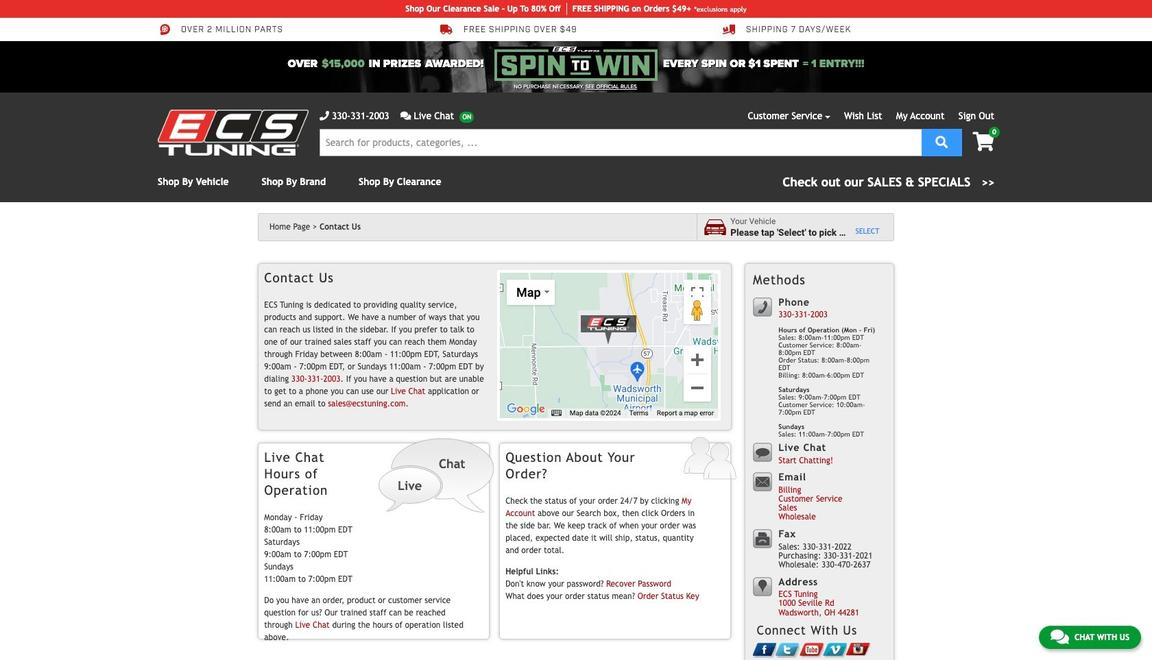 Task type: vqa. For each thing, say whether or not it's contained in the screenshot.
phone Image
yes



Task type: describe. For each thing, give the bounding box(es) containing it.
Search text field
[[320, 129, 922, 156]]

shopping cart image
[[973, 132, 995, 152]]

google image
[[503, 400, 549, 418]]

map region
[[500, 273, 718, 418]]

keyboard shortcuts image
[[552, 410, 562, 416]]

phone image
[[320, 111, 329, 121]]

0 horizontal spatial ecs tuning image
[[158, 110, 309, 156]]

ecs tuning 'spin to win' contest logo image
[[495, 47, 658, 81]]

search image
[[936, 135, 948, 148]]



Task type: locate. For each thing, give the bounding box(es) containing it.
0 vertical spatial ecs tuning image
[[158, 110, 309, 156]]

comments image
[[400, 111, 411, 121]]

1 vertical spatial ecs tuning image
[[575, 311, 643, 345]]

my account image
[[683, 437, 737, 481]]

comments image
[[1051, 629, 1069, 645]]

ecs tuning image
[[158, 110, 309, 156], [575, 311, 643, 345]]

live chat bubbles image
[[377, 437, 496, 515]]

1 horizontal spatial ecs tuning image
[[575, 311, 643, 345]]



